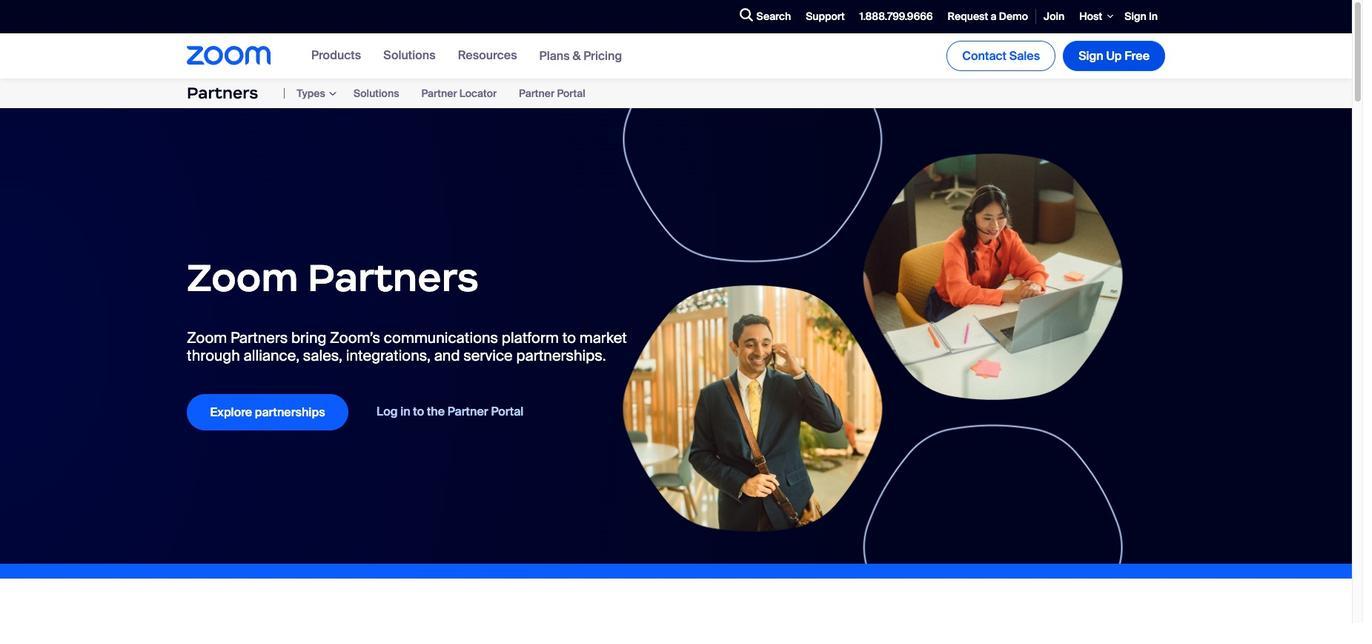 Task type: locate. For each thing, give the bounding box(es) containing it.
1 vertical spatial solutions
[[354, 87, 399, 100]]

0 vertical spatial zoom
[[187, 254, 298, 302]]

partners down 'zoom logo'
[[187, 83, 258, 103]]

portal
[[557, 87, 586, 100], [491, 404, 524, 420]]

sign
[[1125, 9, 1147, 23], [1079, 48, 1104, 64]]

to left market
[[563, 328, 576, 347]]

platform
[[502, 328, 559, 347]]

plans & pricing
[[539, 48, 622, 64]]

0 horizontal spatial to
[[413, 404, 424, 420]]

portal down '&'
[[557, 87, 586, 100]]

partner right the
[[448, 404, 488, 420]]

1 horizontal spatial sign
[[1125, 9, 1147, 23]]

partner
[[422, 87, 457, 100], [519, 87, 555, 100], [448, 404, 488, 420]]

sign inside the "sign in" link
[[1125, 9, 1147, 23]]

search
[[757, 10, 791, 23]]

None search field
[[686, 5, 736, 28]]

solutions up solutions link
[[383, 47, 436, 63]]

0 vertical spatial portal
[[557, 87, 586, 100]]

1 vertical spatial to
[[413, 404, 424, 420]]

solutions down solutions button
[[354, 87, 399, 100]]

partner left locator
[[422, 87, 457, 100]]

1 vertical spatial sign
[[1079, 48, 1104, 64]]

partner portal link
[[519, 87, 586, 100]]

0 horizontal spatial portal
[[491, 404, 524, 420]]

sign in
[[1125, 9, 1158, 23]]

request a demo link
[[941, 1, 1036, 33]]

types
[[297, 87, 325, 100]]

1 vertical spatial portal
[[491, 404, 524, 420]]

contact sales link
[[947, 41, 1056, 71]]

1.888.799.9666 link
[[852, 1, 941, 33]]

sign in link
[[1118, 1, 1166, 33]]

hero img desktop2 image
[[500, 108, 1167, 579]]

resources
[[458, 47, 517, 63]]

solutions link
[[354, 87, 399, 100]]

partners for zoom partners bring zoom's communications platform to market through alliance, sales, integrations, and service partnerships.
[[231, 328, 288, 347]]

to right in
[[413, 404, 424, 420]]

resources button
[[458, 47, 517, 63]]

solutions for solutions link
[[354, 87, 399, 100]]

zoom's
[[330, 328, 380, 347]]

sign up free
[[1079, 48, 1150, 64]]

partners up the zoom partners bring zoom's communications platform to market through alliance, sales, integrations, and service partnerships.
[[308, 254, 479, 302]]

request
[[948, 9, 989, 23]]

sales,
[[303, 346, 343, 365]]

through
[[187, 346, 240, 365]]

partners left bring
[[231, 328, 288, 347]]

zoom for zoom partners bring zoom's communications platform to market through alliance, sales, integrations, and service partnerships.
[[187, 328, 227, 347]]

partners for zoom partners
[[308, 254, 479, 302]]

partner down "plans"
[[519, 87, 555, 100]]

host button
[[1072, 0, 1118, 33]]

partner locator
[[422, 87, 497, 100]]

partners
[[187, 83, 258, 103], [308, 254, 479, 302], [231, 328, 288, 347]]

zoom for zoom partners
[[187, 254, 298, 302]]

0 horizontal spatial sign
[[1079, 48, 1104, 64]]

products button
[[311, 47, 361, 63]]

0 vertical spatial partners
[[187, 83, 258, 103]]

join
[[1044, 9, 1065, 23]]

partners inside the zoom partners bring zoom's communications platform to market through alliance, sales, integrations, and service partnerships.
[[231, 328, 288, 347]]

1 horizontal spatial to
[[563, 328, 576, 347]]

zoom inside the zoom partners bring zoom's communications platform to market through alliance, sales, integrations, and service partnerships.
[[187, 328, 227, 347]]

partner for partner locator
[[422, 87, 457, 100]]

0 vertical spatial to
[[563, 328, 576, 347]]

partners link
[[187, 83, 258, 103]]

sign for sign in
[[1125, 9, 1147, 23]]

locator
[[460, 87, 497, 100]]

to
[[563, 328, 576, 347], [413, 404, 424, 420]]

portal down service
[[491, 404, 524, 420]]

solutions
[[383, 47, 436, 63], [354, 87, 399, 100]]

1 zoom from the top
[[187, 254, 298, 302]]

sign inside sign up free link
[[1079, 48, 1104, 64]]

1 vertical spatial partners
[[308, 254, 479, 302]]

0 vertical spatial sign
[[1125, 9, 1147, 23]]

sign left in
[[1125, 9, 1147, 23]]

2 zoom from the top
[[187, 328, 227, 347]]

search image
[[740, 9, 753, 22], [740, 9, 753, 22]]

sign left up on the top of the page
[[1079, 48, 1104, 64]]

1 vertical spatial zoom
[[187, 328, 227, 347]]

sales
[[1010, 48, 1040, 64]]

host
[[1080, 10, 1103, 23]]

zoom logo image
[[187, 46, 271, 66]]

log in to the partner portal
[[377, 404, 524, 420]]

2 vertical spatial partners
[[231, 328, 288, 347]]

and
[[434, 346, 460, 365]]

1 horizontal spatial portal
[[557, 87, 586, 100]]

market
[[580, 328, 627, 347]]

zoom
[[187, 254, 298, 302], [187, 328, 227, 347]]

0 vertical spatial solutions
[[383, 47, 436, 63]]



Task type: vqa. For each thing, say whether or not it's contained in the screenshot.
the 'Zoom's'
yes



Task type: describe. For each thing, give the bounding box(es) containing it.
free
[[1125, 48, 1150, 64]]

support link
[[799, 1, 852, 33]]

in
[[400, 404, 410, 420]]

explore partnerships
[[210, 405, 325, 420]]

request a demo
[[948, 9, 1028, 23]]

products
[[311, 47, 361, 63]]

communications
[[384, 328, 498, 347]]

sign for sign up free
[[1079, 48, 1104, 64]]

&
[[573, 48, 581, 64]]

join link
[[1037, 1, 1072, 33]]

a
[[991, 9, 997, 23]]

partner for partner portal
[[519, 87, 555, 100]]

zoom partners bring zoom's communications platform to market through alliance, sales, integrations, and service partnerships.
[[187, 328, 627, 365]]

plans & pricing link
[[539, 48, 622, 64]]

zoom partners
[[187, 254, 479, 302]]

types button
[[297, 87, 325, 100]]

plans
[[539, 48, 570, 64]]

log in to the partner portal link
[[377, 404, 524, 420]]

partner portal
[[519, 87, 586, 100]]

1.888.799.9666
[[860, 9, 933, 23]]

bring
[[291, 328, 327, 347]]

log
[[377, 404, 398, 420]]

partnerships.
[[516, 346, 606, 365]]

partner locator link
[[422, 87, 497, 100]]

contact
[[963, 48, 1007, 64]]

explore partnerships link
[[187, 394, 349, 430]]

contact sales
[[963, 48, 1040, 64]]

sign up free link
[[1063, 41, 1166, 71]]

pricing
[[584, 48, 622, 64]]

solutions button
[[383, 47, 436, 63]]

integrations,
[[346, 346, 431, 365]]

solutions for solutions button
[[383, 47, 436, 63]]

service
[[464, 346, 513, 365]]

demo
[[999, 9, 1028, 23]]

up
[[1107, 48, 1122, 64]]

support
[[806, 9, 845, 23]]

explore
[[210, 405, 252, 420]]

the
[[427, 404, 445, 420]]

in
[[1149, 9, 1158, 23]]

alliance,
[[244, 346, 300, 365]]

partnerships
[[255, 405, 325, 420]]

to inside the zoom partners bring zoom's communications platform to market through alliance, sales, integrations, and service partnerships.
[[563, 328, 576, 347]]



